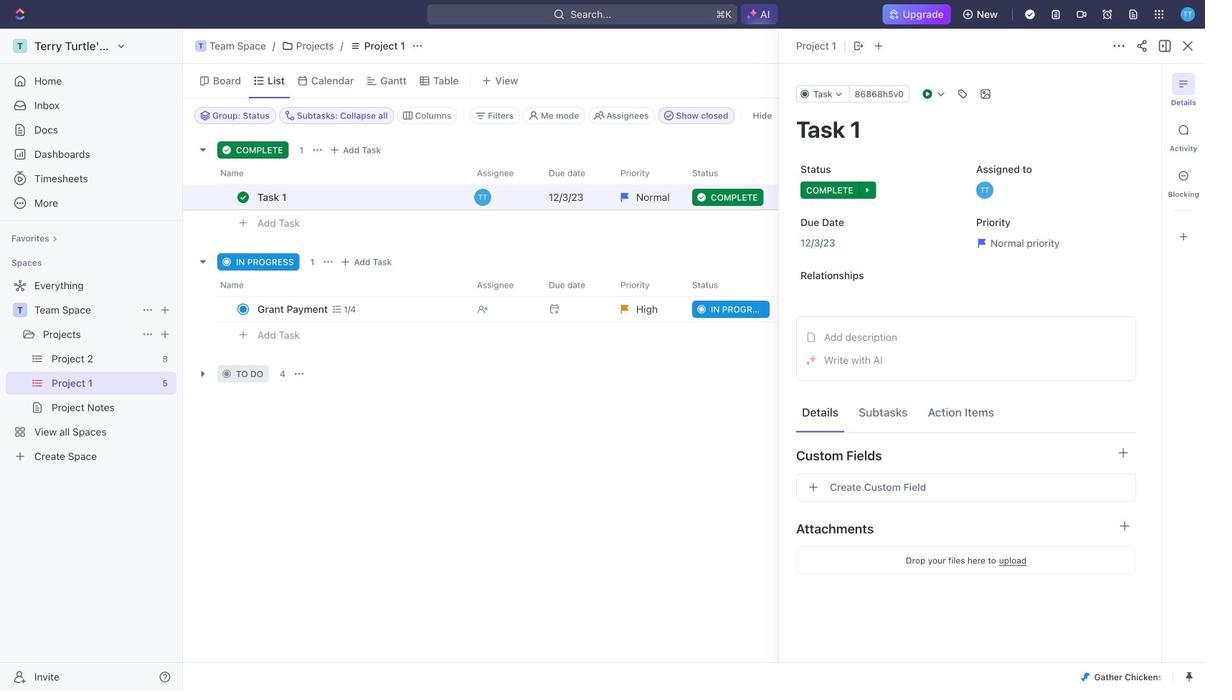 Task type: describe. For each thing, give the bounding box(es) containing it.
Search tasks... text field
[[1054, 105, 1197, 126]]

sidebar navigation
[[0, 29, 186, 691]]

tree inside sidebar navigation
[[6, 274, 177, 468]]

terry turtle's workspace, , element
[[13, 39, 27, 53]]



Task type: locate. For each thing, give the bounding box(es) containing it.
1 vertical spatial team space, , element
[[13, 303, 27, 317]]

0 horizontal spatial team space, , element
[[13, 303, 27, 317]]

team space, , element
[[195, 40, 207, 52], [13, 303, 27, 317]]

team space, , element inside tree
[[13, 303, 27, 317]]

task sidebar navigation tab list
[[1168, 72, 1200, 248]]

1 horizontal spatial team space, , element
[[195, 40, 207, 52]]

0 vertical spatial team space, , element
[[195, 40, 207, 52]]

tree
[[6, 274, 177, 468]]

Edit task name text field
[[797, 116, 1137, 143]]

drumstick bite image
[[1082, 673, 1091, 681]]



Task type: vqa. For each thing, say whether or not it's contained in the screenshot.
'Search...'
no



